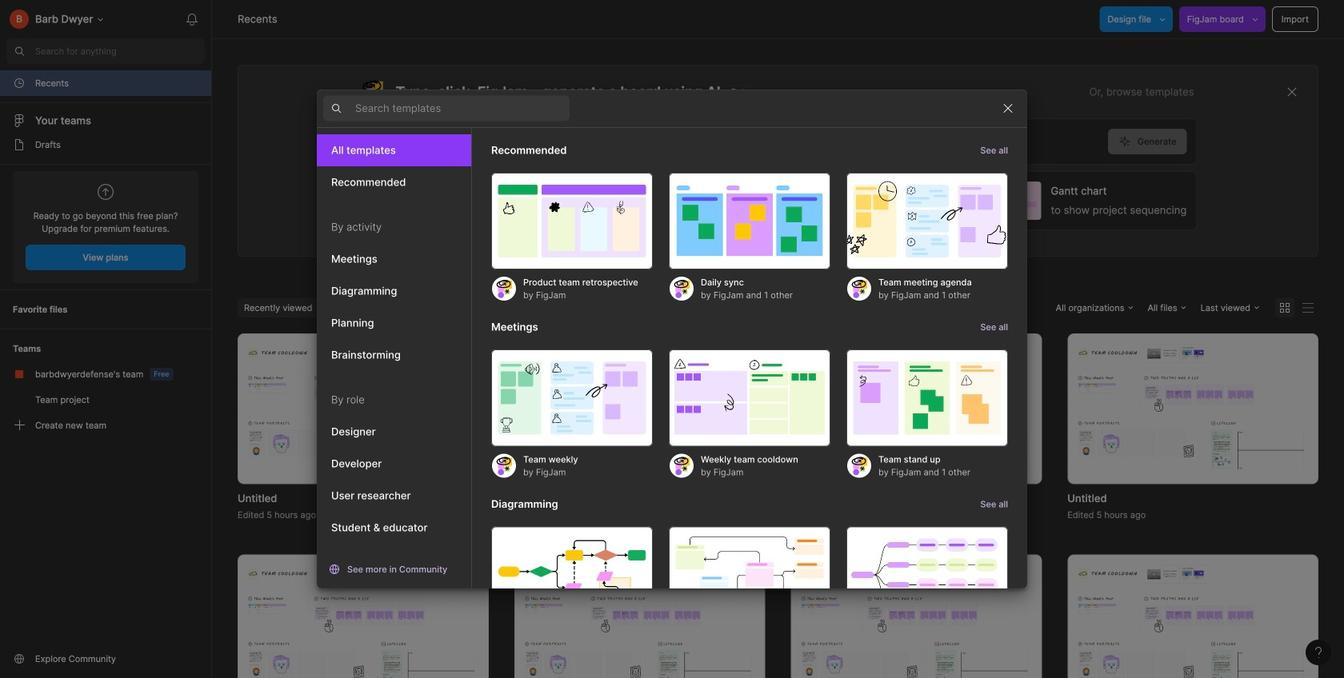 Task type: describe. For each thing, give the bounding box(es) containing it.
mindmap image
[[847, 527, 1009, 624]]

daily sync image
[[669, 173, 831, 270]]

uml diagram image
[[669, 527, 831, 624]]

page 16 image
[[13, 138, 26, 151]]

team stand up image
[[847, 350, 1009, 447]]

team weekly image
[[491, 350, 653, 447]]

recent 16 image
[[13, 77, 26, 90]]



Task type: vqa. For each thing, say whether or not it's contained in the screenshot.
'Weekly team cooldown' image at bottom
yes



Task type: locate. For each thing, give the bounding box(es) containing it.
team meeting agenda image
[[847, 173, 1009, 270]]

Ex: A weekly team meeting, starting with an ice breaker field
[[360, 119, 1108, 164]]

diagram basics image
[[491, 527, 653, 624]]

file thumbnail image
[[246, 344, 481, 474], [522, 344, 758, 474], [799, 344, 1034, 474], [1076, 344, 1311, 474], [246, 565, 481, 679], [522, 565, 758, 679], [799, 565, 1034, 679], [1076, 565, 1311, 679]]

weekly team cooldown image
[[669, 350, 831, 447]]

bell 32 image
[[179, 6, 205, 32]]

search 32 image
[[6, 38, 32, 64]]

Search for anything text field
[[35, 45, 205, 58]]

product team retrospective image
[[491, 173, 653, 270]]

dialog
[[317, 89, 1028, 656]]

community 16 image
[[13, 653, 26, 666]]

Search templates text field
[[355, 99, 570, 118]]



